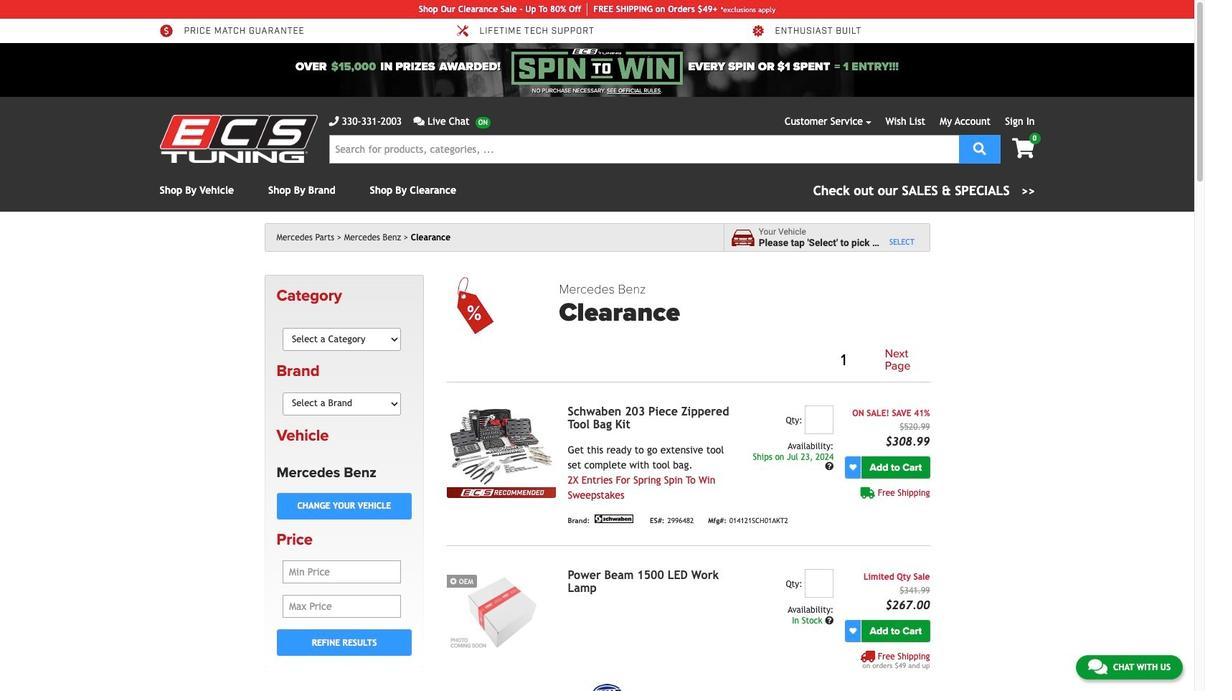 Task type: vqa. For each thing, say whether or not it's contained in the screenshot.
the top Delete image
no



Task type: locate. For each thing, give the bounding box(es) containing it.
ecs tuning 'spin to win' contest logo image
[[512, 49, 683, 85]]

add to wish list image
[[850, 628, 857, 635]]

thumbnail image image
[[448, 569, 557, 651]]

Min Price number field
[[283, 561, 401, 584]]

es#2996482 - 014121sch01akt2 - schwaben 203 piece zippered tool bag kit  - get this ready to go extensive tool set complete with tool bag. - schwaben - audi bmw volkswagen mercedes benz mini porsche image
[[448, 405, 557, 487]]

question circle image
[[826, 463, 834, 471]]

1 vertical spatial comments image
[[1089, 658, 1108, 675]]

None number field
[[806, 405, 834, 434], [806, 569, 834, 598], [806, 405, 834, 434], [806, 569, 834, 598]]

hella - corporate logo image
[[593, 684, 622, 691]]

comments image
[[414, 116, 425, 126], [1089, 658, 1108, 675]]

ecs tuning recommends this product. image
[[448, 487, 557, 498]]

ecs tuning image
[[160, 115, 318, 163]]

0 horizontal spatial comments image
[[414, 116, 425, 126]]

paginated product list navigation navigation
[[560, 345, 931, 376]]

Max Price number field
[[283, 595, 401, 618]]

search image
[[974, 142, 987, 155]]

schwaben - corporate logo image
[[593, 515, 636, 523]]



Task type: describe. For each thing, give the bounding box(es) containing it.
shopping cart image
[[1013, 139, 1035, 159]]

phone image
[[329, 116, 339, 126]]

Search text field
[[329, 135, 959, 164]]

0 vertical spatial comments image
[[414, 116, 425, 126]]

question circle image
[[826, 617, 834, 625]]

add to wish list image
[[850, 464, 857, 471]]

1 horizontal spatial comments image
[[1089, 658, 1108, 675]]



